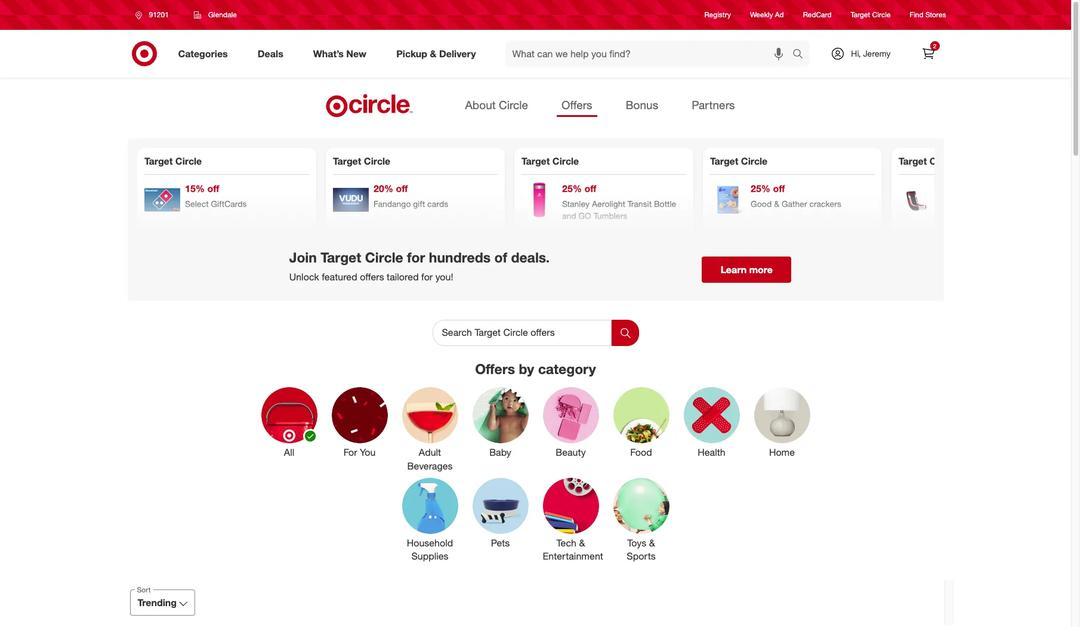 Task type: locate. For each thing, give the bounding box(es) containing it.
glendale button
[[186, 4, 245, 26]]

adult beverages button
[[402, 387, 458, 473]]

2 off from the left
[[396, 183, 408, 195]]

off for 20% off fandango gift cards
[[396, 183, 408, 195]]

for you button
[[332, 387, 388, 473]]

unlock
[[289, 271, 319, 283]]

gift
[[413, 199, 425, 209]]

trending
[[138, 597, 177, 609]]

for you
[[344, 447, 376, 459]]

for
[[344, 447, 357, 459]]

hi,
[[852, 48, 861, 59]]

circle inside the join target circle for hundreds of deals. unlock featured offers tailored for you!
[[365, 249, 403, 265]]

20% off fandango gift cards
[[374, 183, 448, 209]]

pickup & delivery link
[[386, 41, 491, 67]]

target circle for 15% off select giftcards
[[144, 155, 202, 167]]

categories link
[[168, 41, 243, 67]]

giftcards
[[211, 199, 247, 209]]

0 vertical spatial offers
[[562, 98, 593, 112]]

1 off from the left
[[207, 183, 219, 195]]

tumblers
[[594, 211, 628, 221]]

registry link
[[705, 10, 732, 20]]

circle
[[873, 10, 891, 19], [499, 98, 528, 112], [175, 155, 202, 167], [364, 155, 390, 167], [553, 155, 579, 167], [741, 155, 768, 167], [930, 155, 956, 167], [365, 249, 403, 265]]

of
[[495, 249, 508, 265]]

& right the 'good' on the right of the page
[[774, 199, 780, 209]]

& right "tech"
[[579, 537, 586, 549]]

25% inside 25% off stanley aerolight transit bottle and go tumblers
[[562, 183, 582, 195]]

redcard link
[[804, 10, 832, 20]]

you!
[[436, 271, 454, 283]]

fandango
[[374, 199, 411, 209]]

off for 25% off stanley aerolight transit bottle and go tumblers
[[585, 183, 597, 195]]

1 horizontal spatial 25%
[[751, 183, 771, 195]]

transit
[[628, 199, 652, 209]]

toys & sports button
[[614, 478, 670, 564]]

1 horizontal spatial offers
[[562, 98, 593, 112]]

offers by category
[[475, 361, 596, 377]]

off inside 25% off good & gather crackers
[[773, 183, 785, 195]]

adult beverages
[[408, 447, 453, 472]]

stores
[[926, 10, 947, 19]]

1 vertical spatial for
[[422, 271, 433, 283]]

weekly
[[751, 10, 774, 19]]

91201 button
[[127, 4, 181, 26]]

categories
[[178, 48, 228, 59]]

None text field
[[433, 320, 612, 346]]

aerolight
[[592, 199, 625, 209]]

1 25% from the left
[[562, 183, 582, 195]]

25% up stanley
[[562, 183, 582, 195]]

& inside toys & sports
[[649, 537, 656, 549]]

food button
[[614, 387, 670, 473]]

registry
[[705, 10, 732, 19]]

learn more
[[721, 264, 773, 276]]

& inside pickup & delivery link
[[430, 48, 437, 59]]

tech & entertainment
[[543, 537, 604, 563]]

what's
[[313, 48, 344, 59]]

bonus
[[626, 98, 659, 112]]

crackers
[[810, 199, 842, 209]]

off up gather
[[773, 183, 785, 195]]

15% off select giftcards
[[185, 183, 247, 209]]

off inside 20% off fandango gift cards
[[396, 183, 408, 195]]

25% up the 'good' on the right of the page
[[751, 183, 771, 195]]

offers for offers by category
[[475, 361, 515, 377]]

redcard
[[804, 10, 832, 19]]

beauty button
[[543, 387, 599, 473]]

& right pickup
[[430, 48, 437, 59]]

all
[[284, 447, 295, 459]]

household supplies
[[407, 537, 453, 563]]

25%
[[562, 183, 582, 195], [751, 183, 771, 195]]

off inside 15% off select giftcards
[[207, 183, 219, 195]]

join
[[289, 249, 317, 265]]

off up stanley
[[585, 183, 597, 195]]

trending button
[[130, 590, 195, 616]]

gather
[[782, 199, 807, 209]]

search button
[[788, 41, 817, 69]]

circle inside "link"
[[499, 98, 528, 112]]

select
[[185, 199, 208, 209]]

for up tailored
[[407, 249, 425, 265]]

25% for 25% off good & gather crackers
[[751, 183, 771, 195]]

off up fandango
[[396, 183, 408, 195]]

target circle for 25% off stanley aerolight transit bottle and go tumblers
[[522, 155, 579, 167]]

0 horizontal spatial 25%
[[562, 183, 582, 195]]

off inside 25% off stanley aerolight transit bottle and go tumblers
[[585, 183, 597, 195]]

0 horizontal spatial offers
[[475, 361, 515, 377]]

&
[[430, 48, 437, 59], [774, 199, 780, 209], [579, 537, 586, 549], [649, 537, 656, 549]]

weekly ad link
[[751, 10, 784, 20]]

2 25% from the left
[[751, 183, 771, 195]]

category
[[538, 361, 596, 377]]

off
[[207, 183, 219, 195], [396, 183, 408, 195], [585, 183, 597, 195], [773, 183, 785, 195]]

for
[[407, 249, 425, 265], [422, 271, 433, 283]]

What can we help you find? suggestions appear below search field
[[506, 41, 796, 67]]

hundreds
[[429, 249, 491, 265]]

0 vertical spatial for
[[407, 249, 425, 265]]

what's new link
[[303, 41, 382, 67]]

adult
[[419, 447, 441, 459]]

target inside the join target circle for hundreds of deals. unlock featured offers tailored for you!
[[321, 249, 362, 265]]

food
[[631, 447, 653, 459]]

cards
[[427, 199, 448, 209]]

4 off from the left
[[773, 183, 785, 195]]

& inside the "tech & entertainment"
[[579, 537, 586, 549]]

25% off stanley aerolight transit bottle and go tumblers
[[562, 183, 676, 221]]

partners link
[[687, 94, 740, 117]]

1 vertical spatial offers
[[475, 361, 515, 377]]

home button
[[754, 387, 811, 473]]

about circle
[[465, 98, 528, 112]]

find
[[910, 10, 924, 19]]

jeremy
[[864, 48, 891, 59]]

stanley
[[562, 199, 590, 209]]

off right 15%
[[207, 183, 219, 195]]

3 off from the left
[[585, 183, 597, 195]]

25% for 25% off stanley aerolight transit bottle and go tumblers
[[562, 183, 582, 195]]

for left you!
[[422, 271, 433, 283]]

pets button
[[473, 478, 529, 564]]

25% inside 25% off good & gather crackers
[[751, 183, 771, 195]]

& right "toys"
[[649, 537, 656, 549]]

pickup
[[397, 48, 428, 59]]



Task type: describe. For each thing, give the bounding box(es) containing it.
baby
[[490, 447, 512, 459]]

home
[[770, 447, 795, 459]]

& for toys & sports
[[649, 537, 656, 549]]

find stores
[[910, 10, 947, 19]]

all button
[[261, 387, 318, 473]]

off for 25% off good & gather crackers
[[773, 183, 785, 195]]

search
[[788, 49, 817, 61]]

91201
[[149, 10, 169, 19]]

bonus link
[[621, 94, 664, 117]]

20%
[[374, 183, 393, 195]]

hi, jeremy
[[852, 48, 891, 59]]

baby button
[[473, 387, 529, 473]]

15%
[[185, 183, 205, 195]]

target circle for 20% off fandango gift cards
[[333, 155, 390, 167]]

tailored
[[387, 271, 419, 283]]

new
[[347, 48, 367, 59]]

2 link
[[916, 41, 942, 67]]

entertainment
[[543, 551, 604, 563]]

household
[[407, 537, 453, 549]]

supplies
[[412, 551, 449, 563]]

good
[[751, 199, 772, 209]]

learn
[[721, 264, 747, 276]]

target circle logo image
[[325, 93, 415, 118]]

offers
[[360, 271, 384, 283]]

household supplies button
[[402, 478, 458, 564]]

toys & sports
[[627, 537, 656, 563]]

target circle for 25% off good & gather crackers
[[710, 155, 768, 167]]

pets
[[491, 537, 510, 549]]

featured
[[322, 271, 358, 283]]

& inside 25% off good & gather crackers
[[774, 199, 780, 209]]

deals
[[258, 48, 283, 59]]

delivery
[[439, 48, 476, 59]]

offers link
[[557, 94, 598, 117]]

pickup & delivery
[[397, 48, 476, 59]]

find stores link
[[910, 10, 947, 20]]

bottle
[[654, 199, 676, 209]]

partners
[[692, 98, 735, 112]]

about
[[465, 98, 496, 112]]

learn more button
[[702, 257, 792, 283]]

target circle link
[[851, 10, 891, 20]]

25% off good & gather crackers
[[751, 183, 842, 209]]

offers for offers
[[562, 98, 593, 112]]

about circle link
[[461, 94, 533, 117]]

ad
[[776, 10, 784, 19]]

weekly ad
[[751, 10, 784, 19]]

beverages
[[408, 460, 453, 472]]

health button
[[684, 387, 740, 473]]

and
[[562, 211, 576, 221]]

more
[[750, 264, 773, 276]]

you
[[360, 447, 376, 459]]

deals link
[[248, 41, 298, 67]]

deals.
[[512, 249, 550, 265]]

tech
[[557, 537, 577, 549]]

join target circle for hundreds of deals. unlock featured offers tailored for you!
[[289, 249, 550, 283]]

sports
[[627, 551, 656, 563]]

what's new
[[313, 48, 367, 59]]

toys
[[628, 537, 647, 549]]

by
[[519, 361, 535, 377]]

health
[[698, 447, 726, 459]]

& for pickup & delivery
[[430, 48, 437, 59]]

off for 15% off select giftcards
[[207, 183, 219, 195]]

& for tech & entertainment
[[579, 537, 586, 549]]

go
[[579, 211, 591, 221]]



Task type: vqa. For each thing, say whether or not it's contained in the screenshot.


